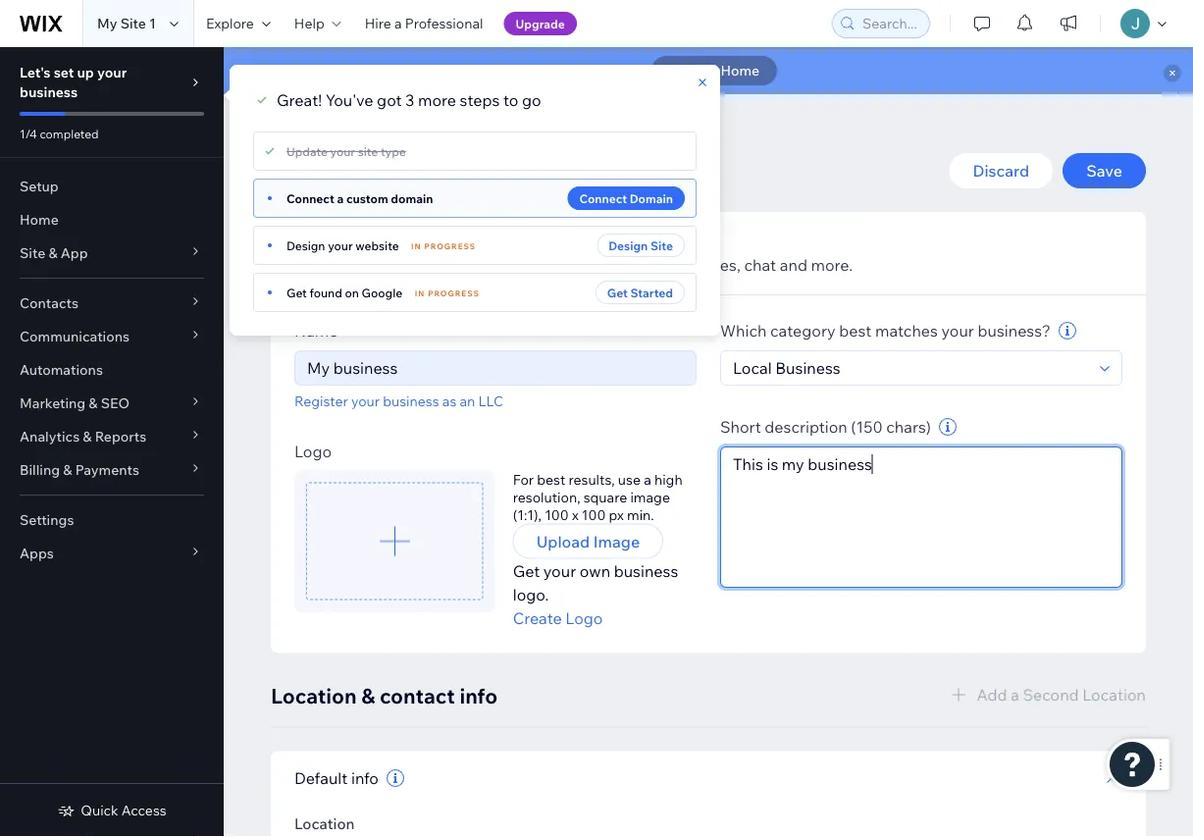 Task type: describe. For each thing, give the bounding box(es) containing it.
setup
[[20, 178, 59, 195]]

discard
[[973, 161, 1030, 181]]

Type your business name (e.g., Amy's Shoes) field
[[301, 351, 690, 385]]

payments
[[75, 461, 139, 479]]

resolution,
[[513, 488, 581, 506]]

design site button
[[597, 234, 685, 257]]

register
[[295, 392, 348, 409]]

get for get started
[[607, 285, 628, 300]]

app
[[61, 244, 88, 262]]

which category best matches your business?
[[721, 321, 1051, 341]]

your right the matches
[[942, 321, 975, 341]]

business inside for best results, use a high resolution, square image (1:1), 100 x 100 px min. upload image get your own business logo. create logo
[[614, 561, 679, 581]]

let's set up your business
[[20, 64, 127, 101]]

get started button
[[596, 281, 685, 304]]

image
[[594, 532, 640, 551]]

marketing
[[20, 395, 86, 412]]

analytics
[[20, 428, 80, 445]]

up
[[77, 64, 94, 81]]

design for design your website
[[287, 238, 325, 253]]

location & contact info
[[271, 683, 498, 709]]

let's
[[20, 64, 51, 81]]

billing & payments
[[20, 461, 139, 479]]

1 vertical spatial business
[[306, 154, 424, 188]]

connect domain
[[580, 191, 673, 206]]

business?
[[978, 321, 1051, 341]]

your inside the let's set up your business
[[97, 64, 127, 81]]

home inside button
[[721, 62, 760, 79]]

design your website
[[287, 238, 399, 253]]

quick access button
[[57, 802, 167, 820]]

type
[[381, 144, 406, 159]]

started
[[631, 285, 673, 300]]

billing & payments button
[[0, 454, 224, 487]]

upgrade button
[[504, 12, 577, 35]]

save button
[[1063, 153, 1147, 188]]

your
[[295, 255, 327, 275]]

is
[[382, 255, 393, 275]]

an
[[460, 392, 475, 409]]

analytics & reports
[[20, 428, 146, 445]]

business info button
[[356, 118, 462, 147]]

people
[[436, 255, 487, 275]]

1 vertical spatial business info
[[306, 154, 482, 188]]

hire a professional link
[[353, 0, 495, 47]]

professional
[[405, 15, 484, 32]]

a for custom
[[337, 191, 344, 206]]

get for get found on google
[[287, 285, 307, 300]]

you've
[[326, 90, 374, 110]]

great!
[[277, 90, 322, 110]]

1/4 completed
[[20, 126, 99, 141]]

explore
[[206, 15, 254, 32]]

1 vertical spatial to
[[504, 90, 519, 110]]

and
[[780, 255, 808, 275]]

back
[[669, 62, 701, 79]]

see
[[518, 255, 544, 275]]

site
[[358, 144, 378, 159]]

update your site type
[[287, 144, 406, 159]]

back to home alert
[[224, 47, 1194, 94]]

image
[[631, 488, 670, 506]]

1 vertical spatial info
[[430, 154, 482, 188]]

in for design your website
[[411, 242, 422, 251]]

hire a professional
[[365, 15, 484, 32]]

name
[[295, 321, 338, 341]]

automations
[[20, 361, 103, 378]]

& for billing
[[63, 461, 72, 479]]

0 vertical spatial info
[[460, 683, 498, 709]]

website
[[356, 238, 399, 253]]

location for location & contact info
[[271, 683, 357, 709]]

px
[[609, 506, 624, 523]]

a inside for best results, use a high resolution, square image (1:1), 100 x 100 px min. upload image get your own business logo. create logo
[[644, 471, 652, 488]]

min.
[[627, 506, 655, 523]]

& for location
[[361, 683, 375, 709]]

use
[[618, 471, 641, 488]]

quick access
[[81, 802, 167, 819]]

Enter your business or website type field
[[727, 351, 1095, 385]]

sidebar element
[[0, 47, 224, 837]]

progress for get found on google
[[428, 289, 480, 298]]

info inside button
[[427, 124, 452, 141]]

a for professional
[[395, 15, 402, 32]]

in for get found on google
[[415, 289, 425, 298]]

default info
[[295, 768, 379, 788]]

for
[[513, 471, 534, 488]]

own
[[580, 561, 611, 581]]

billing
[[20, 461, 60, 479]]

marketing & seo
[[20, 395, 130, 412]]

& for marketing
[[89, 395, 98, 412]]

default
[[295, 768, 348, 788]]

found
[[310, 285, 342, 300]]

settings link
[[0, 504, 224, 537]]

great! you've got 3 more steps to go
[[277, 90, 542, 110]]

Search... field
[[857, 10, 924, 37]]

discard button
[[950, 153, 1054, 188]]

will
[[491, 255, 514, 275]]

register your business as an llc
[[295, 392, 504, 409]]

category
[[771, 321, 836, 341]]

get started
[[607, 285, 673, 300]]

chars)
[[887, 417, 932, 437]]

chat
[[745, 255, 777, 275]]

description
[[765, 417, 848, 437]]

high
[[655, 471, 683, 488]]

(150
[[852, 417, 883, 437]]

business inside the let's set up your business
[[20, 83, 78, 101]]

my site 1
[[97, 15, 156, 32]]

get found on google
[[287, 285, 403, 300]]



Task type: locate. For each thing, give the bounding box(es) containing it.
to left go
[[504, 90, 519, 110]]

register your business as an llc link
[[295, 392, 504, 410]]

1 vertical spatial on
[[345, 285, 359, 300]]

for best results, use a high resolution, square image (1:1), 100 x 100 px min. upload image get your own business logo. create logo
[[513, 471, 683, 628]]

1/4
[[20, 126, 37, 141]]

1 horizontal spatial on
[[547, 255, 566, 275]]

(1:1),
[[513, 506, 542, 523]]

get up the logo. on the bottom left of page
[[513, 561, 540, 581]]

100 left x
[[545, 506, 569, 523]]

0 vertical spatial to
[[704, 62, 718, 79]]

design inside button
[[609, 238, 648, 253]]

1 horizontal spatial info
[[460, 683, 498, 709]]

logo down register
[[295, 441, 332, 461]]

hire
[[365, 15, 392, 32]]

0 horizontal spatial home
[[20, 211, 59, 228]]

0 horizontal spatial a
[[337, 191, 344, 206]]

info up the "domain" at the left top of the page
[[430, 154, 482, 188]]

reports
[[95, 428, 146, 445]]

0 horizontal spatial results,
[[569, 471, 615, 488]]

home right 'back'
[[721, 62, 760, 79]]

1 100 from the left
[[545, 506, 569, 523]]

business info up the "domain" at the left top of the page
[[306, 154, 482, 188]]

0 horizontal spatial design
[[287, 238, 325, 253]]

1 vertical spatial a
[[337, 191, 344, 206]]

more
[[418, 90, 457, 110]]

0 vertical spatial home
[[721, 62, 760, 79]]

your right 'up' at left top
[[97, 64, 127, 81]]

a right hire
[[395, 15, 402, 32]]

site for design
[[651, 238, 673, 253]]

0 horizontal spatial get
[[287, 285, 307, 300]]

& for site
[[48, 244, 58, 262]]

100
[[545, 506, 569, 523], [582, 506, 606, 523]]

results, down the design site
[[622, 255, 675, 275]]

settings for settings link
[[20, 511, 74, 529]]

0 vertical spatial best
[[840, 321, 872, 341]]

got
[[377, 90, 402, 110]]

3
[[406, 90, 415, 110]]

results, inside profile your profile is what people will see on search results, invoices, chat and more.
[[622, 255, 675, 275]]

get
[[287, 285, 307, 300], [607, 285, 628, 300], [513, 561, 540, 581]]

0 vertical spatial info
[[427, 124, 452, 141]]

design up search
[[609, 238, 648, 253]]

design
[[287, 238, 325, 253], [609, 238, 648, 253]]

marketing & seo button
[[0, 387, 224, 420]]

domain
[[391, 191, 433, 206]]

1 horizontal spatial design
[[609, 238, 648, 253]]

best
[[840, 321, 872, 341], [537, 471, 566, 488]]

logo right create
[[566, 608, 603, 628]]

your inside the "register your business as an llc" link
[[351, 392, 380, 409]]

to inside button
[[704, 62, 718, 79]]

1 vertical spatial home
[[20, 211, 59, 228]]

0 vertical spatial progress
[[425, 242, 476, 251]]

best up resolution,
[[537, 471, 566, 488]]

2 connect from the left
[[580, 191, 627, 206]]

location down default
[[295, 814, 355, 833]]

business info inside the "business info" button
[[366, 124, 452, 141]]

& right billing
[[63, 461, 72, 479]]

& inside dropdown button
[[48, 244, 58, 262]]

2 horizontal spatial business
[[614, 561, 679, 581]]

settings for 'settings' button
[[271, 124, 325, 141]]

0 horizontal spatial to
[[504, 90, 519, 110]]

& left contact at left
[[361, 683, 375, 709]]

in down what
[[415, 289, 425, 298]]

matches
[[876, 321, 938, 341]]

back to home button
[[652, 56, 778, 85]]

to
[[704, 62, 718, 79], [504, 90, 519, 110]]

0 horizontal spatial site
[[20, 244, 45, 262]]

1 horizontal spatial connect
[[580, 191, 627, 206]]

short description (150 chars)
[[721, 417, 932, 437]]

0 vertical spatial in progress
[[411, 242, 476, 251]]

contacts
[[20, 295, 79, 312]]

1 horizontal spatial a
[[395, 15, 402, 32]]

connect left domain
[[580, 191, 627, 206]]

connect for connect a custom domain
[[287, 191, 335, 206]]

1 horizontal spatial to
[[704, 62, 718, 79]]

apps button
[[0, 537, 224, 570]]

0 vertical spatial a
[[395, 15, 402, 32]]

go
[[522, 90, 542, 110]]

your
[[97, 64, 127, 81], [330, 144, 355, 159], [328, 238, 353, 253], [942, 321, 975, 341], [351, 392, 380, 409], [544, 561, 576, 581]]

design for design site
[[609, 238, 648, 253]]

connect for connect domain
[[580, 191, 627, 206]]

upload
[[537, 532, 590, 551]]

info right contact at left
[[460, 683, 498, 709]]

1 vertical spatial info
[[351, 768, 379, 788]]

create logo button
[[513, 606, 603, 630]]

0 vertical spatial location
[[271, 683, 357, 709]]

settings up apps
[[20, 511, 74, 529]]

your left site
[[330, 144, 355, 159]]

2 100 from the left
[[582, 506, 606, 523]]

in progress up people
[[411, 242, 476, 251]]

1 horizontal spatial best
[[840, 321, 872, 341]]

1 design from the left
[[287, 238, 325, 253]]

design up your at the left top
[[287, 238, 325, 253]]

in progress down people
[[415, 289, 480, 298]]

analytics & reports button
[[0, 420, 224, 454]]

create
[[513, 608, 562, 628]]

to right 'back'
[[704, 62, 718, 79]]

1 horizontal spatial settings
[[271, 124, 325, 141]]

100 right x
[[582, 506, 606, 523]]

business inside the "register your business as an llc" link
[[383, 392, 439, 409]]

business info up type
[[366, 124, 452, 141]]

profile your profile is what people will see on search results, invoices, chat and more.
[[295, 230, 853, 275]]

on right see
[[547, 255, 566, 275]]

0 horizontal spatial logo
[[295, 441, 332, 461]]

a up image
[[644, 471, 652, 488]]

2 horizontal spatial a
[[644, 471, 652, 488]]

1
[[149, 15, 156, 32]]

as
[[443, 392, 457, 409]]

2 vertical spatial business
[[614, 561, 679, 581]]

settings button
[[261, 118, 334, 147]]

0 horizontal spatial 100
[[545, 506, 569, 523]]

google
[[362, 285, 403, 300]]

site & app
[[20, 244, 88, 262]]

your inside for best results, use a high resolution, square image (1:1), 100 x 100 px min. upload image get your own business logo. create logo
[[544, 561, 576, 581]]

home link
[[0, 203, 224, 237]]

a inside hire a professional link
[[395, 15, 402, 32]]

short
[[721, 417, 762, 437]]

in up what
[[411, 242, 422, 251]]

& for analytics
[[83, 428, 92, 445]]

site left 1
[[120, 15, 146, 32]]

invoices,
[[678, 255, 741, 275]]

settings up update
[[271, 124, 325, 141]]

apps
[[20, 545, 54, 562]]

1 horizontal spatial site
[[120, 15, 146, 32]]

logo inside for best results, use a high resolution, square image (1:1), 100 x 100 px min. upload image get your own business logo. create logo
[[566, 608, 603, 628]]

0 vertical spatial results,
[[622, 255, 675, 275]]

home inside sidebar element
[[20, 211, 59, 228]]

1 horizontal spatial 100
[[582, 506, 606, 523]]

completed
[[40, 126, 99, 141]]

site for my
[[120, 15, 146, 32]]

business
[[20, 83, 78, 101], [383, 392, 439, 409], [614, 561, 679, 581]]

location for location
[[295, 814, 355, 833]]

upload image button
[[513, 524, 664, 559]]

logo.
[[513, 585, 549, 604]]

& left reports
[[83, 428, 92, 445]]

1 horizontal spatial logo
[[566, 608, 603, 628]]

home down setup
[[20, 211, 59, 228]]

site inside button
[[651, 238, 673, 253]]

site & app button
[[0, 237, 224, 270]]

get left started
[[607, 285, 628, 300]]

1 vertical spatial best
[[537, 471, 566, 488]]

results, inside for best results, use a high resolution, square image (1:1), 100 x 100 px min. upload image get your own business logo. create logo
[[569, 471, 615, 488]]

save
[[1087, 161, 1123, 181]]

llc
[[479, 392, 504, 409]]

info right default
[[351, 768, 379, 788]]

0 horizontal spatial connect
[[287, 191, 335, 206]]

0 vertical spatial settings
[[271, 124, 325, 141]]

access
[[122, 802, 167, 819]]

results, up "square"
[[569, 471, 615, 488]]

get inside for best results, use a high resolution, square image (1:1), 100 x 100 px min. upload image get your own business logo. create logo
[[513, 561, 540, 581]]

best left the matches
[[840, 321, 872, 341]]

1 vertical spatial logo
[[566, 608, 603, 628]]

business down let's
[[20, 83, 78, 101]]

1 vertical spatial progress
[[428, 289, 480, 298]]

1 connect from the left
[[287, 191, 335, 206]]

connect inside button
[[580, 191, 627, 206]]

0 vertical spatial logo
[[295, 441, 332, 461]]

0 horizontal spatial info
[[351, 768, 379, 788]]

site up started
[[651, 238, 673, 253]]

0 vertical spatial in
[[411, 242, 422, 251]]

1 vertical spatial results,
[[569, 471, 615, 488]]

search
[[569, 255, 618, 275]]

automations link
[[0, 353, 224, 387]]

logo
[[295, 441, 332, 461], [566, 608, 603, 628]]

connect a custom domain
[[287, 191, 433, 206]]

progress down people
[[428, 289, 480, 298]]

site left app
[[20, 244, 45, 262]]

setup link
[[0, 170, 224, 203]]

0 horizontal spatial business
[[20, 83, 78, 101]]

business up custom in the left of the page
[[306, 154, 424, 188]]

0 vertical spatial on
[[547, 255, 566, 275]]

contact
[[380, 683, 455, 709]]

home
[[721, 62, 760, 79], [20, 211, 59, 228]]

your up profile
[[328, 238, 353, 253]]

location up default
[[271, 683, 357, 709]]

business inside button
[[366, 124, 424, 141]]

help button
[[283, 0, 353, 47]]

Describe your business here. What makes it great? Use short catchy text to tell people what you do or offer. text field
[[722, 448, 1122, 587]]

site inside dropdown button
[[20, 244, 45, 262]]

get inside button
[[607, 285, 628, 300]]

0 vertical spatial business
[[20, 83, 78, 101]]

1 vertical spatial location
[[295, 814, 355, 833]]

which
[[721, 321, 767, 341]]

& inside dropdown button
[[63, 461, 72, 479]]

get left found
[[287, 285, 307, 300]]

settings inside sidebar element
[[20, 511, 74, 529]]

1 horizontal spatial business
[[383, 392, 439, 409]]

1 horizontal spatial results,
[[622, 255, 675, 275]]

update
[[287, 144, 328, 159]]

info down more
[[427, 124, 452, 141]]

connect domain button
[[568, 187, 685, 210]]

in progress for design your website
[[411, 242, 476, 251]]

progress up people
[[425, 242, 476, 251]]

help
[[294, 15, 325, 32]]

a left custom in the left of the page
[[337, 191, 344, 206]]

business left as
[[383, 392, 439, 409]]

2 vertical spatial a
[[644, 471, 652, 488]]

what
[[397, 255, 432, 275]]

square
[[584, 488, 628, 506]]

1 vertical spatial business
[[383, 392, 439, 409]]

on inside profile your profile is what people will see on search results, invoices, chat and more.
[[547, 255, 566, 275]]

1 vertical spatial in progress
[[415, 289, 480, 298]]

progress for design your website
[[425, 242, 476, 251]]

connect
[[287, 191, 335, 206], [580, 191, 627, 206]]

business down the image
[[614, 561, 679, 581]]

0 horizontal spatial settings
[[20, 511, 74, 529]]

0 horizontal spatial on
[[345, 285, 359, 300]]

business
[[366, 124, 424, 141], [306, 154, 424, 188]]

0 horizontal spatial best
[[537, 471, 566, 488]]

design site
[[609, 238, 673, 253]]

in progress for get found on google
[[415, 289, 480, 298]]

connect up the profile
[[287, 191, 335, 206]]

settings inside button
[[271, 124, 325, 141]]

on right found
[[345, 285, 359, 300]]

custom
[[346, 191, 388, 206]]

0 vertical spatial business info
[[366, 124, 452, 141]]

2 design from the left
[[609, 238, 648, 253]]

1 vertical spatial settings
[[20, 511, 74, 529]]

business up type
[[366, 124, 424, 141]]

seo
[[101, 395, 130, 412]]

2 horizontal spatial get
[[607, 285, 628, 300]]

best inside for best results, use a high resolution, square image (1:1), 100 x 100 px min. upload image get your own business logo. create logo
[[537, 471, 566, 488]]

& left seo
[[89, 395, 98, 412]]

1 vertical spatial in
[[415, 289, 425, 298]]

your down 'upload'
[[544, 561, 576, 581]]

upgrade
[[516, 16, 565, 31]]

profile
[[295, 230, 350, 252]]

0 vertical spatial business
[[366, 124, 424, 141]]

1 horizontal spatial home
[[721, 62, 760, 79]]

contacts button
[[0, 287, 224, 320]]

set
[[54, 64, 74, 81]]

& left app
[[48, 244, 58, 262]]

your right register
[[351, 392, 380, 409]]

settings
[[271, 124, 325, 141], [20, 511, 74, 529]]

1 horizontal spatial get
[[513, 561, 540, 581]]

2 horizontal spatial site
[[651, 238, 673, 253]]



Task type: vqa. For each thing, say whether or not it's contained in the screenshot.
site
yes



